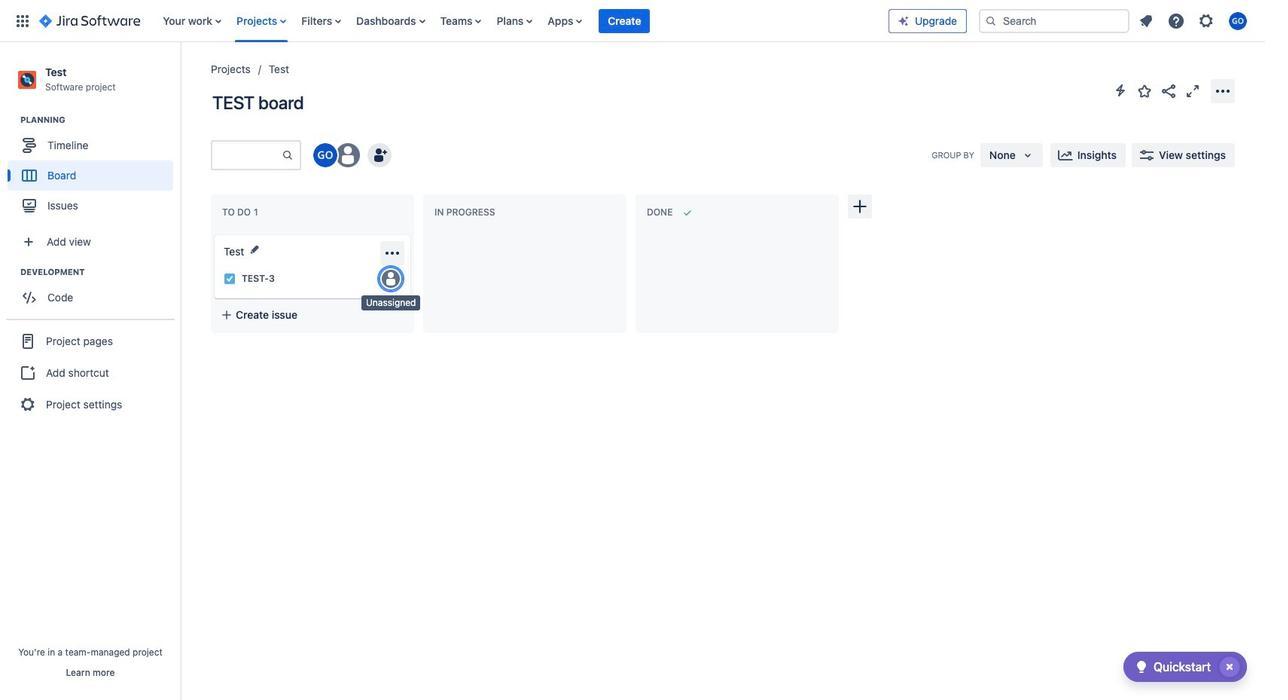 Task type: vqa. For each thing, say whether or not it's contained in the screenshot.
the Settings ICON
yes



Task type: describe. For each thing, give the bounding box(es) containing it.
Search this board text field
[[213, 142, 282, 169]]

settings image
[[1198, 12, 1216, 30]]

appswitcher icon image
[[14, 12, 32, 30]]

automations menu button icon image
[[1112, 81, 1130, 99]]

sidebar navigation image
[[164, 60, 197, 90]]

more actions for test-3 test image
[[384, 244, 402, 262]]

planning image
[[2, 111, 20, 129]]

edit summary image
[[249, 244, 261, 256]]

primary element
[[9, 0, 889, 42]]

sidebar element
[[0, 42, 181, 700]]

2 vertical spatial group
[[6, 319, 175, 426]]

add people image
[[371, 146, 389, 164]]

to do element
[[222, 207, 261, 218]]



Task type: locate. For each thing, give the bounding box(es) containing it.
your profile and settings image
[[1230, 12, 1248, 30]]

jira software image
[[39, 12, 140, 30], [39, 12, 140, 30]]

2 heading from the top
[[20, 266, 180, 278]]

0 vertical spatial heading
[[20, 114, 180, 126]]

0 horizontal spatial list
[[155, 0, 889, 42]]

None search field
[[980, 9, 1130, 33]]

1 horizontal spatial list
[[1133, 7, 1257, 34]]

1 vertical spatial heading
[[20, 266, 180, 278]]

development image
[[2, 263, 20, 281]]

group for the 'planning' icon
[[8, 114, 180, 225]]

1 vertical spatial group
[[8, 266, 180, 317]]

Search field
[[980, 9, 1130, 33]]

group for development image
[[8, 266, 180, 317]]

help image
[[1168, 12, 1186, 30]]

dismiss quickstart image
[[1219, 655, 1243, 679]]

0 vertical spatial group
[[8, 114, 180, 225]]

notifications image
[[1138, 12, 1156, 30]]

heading
[[20, 114, 180, 126], [20, 266, 180, 278]]

star test board image
[[1136, 82, 1154, 100]]

search image
[[986, 15, 998, 27]]

task image
[[224, 273, 236, 285]]

create column image
[[852, 197, 870, 216]]

1 heading from the top
[[20, 114, 180, 126]]

more actions image
[[1215, 82, 1233, 100]]

heading for group associated with development image
[[20, 266, 180, 278]]

check image
[[1133, 658, 1151, 676]]

tooltip
[[362, 295, 421, 310]]

list item
[[599, 0, 651, 42]]

heading for the 'planning' icon's group
[[20, 114, 180, 126]]

list
[[155, 0, 889, 42], [1133, 7, 1257, 34]]

group
[[8, 114, 180, 225], [8, 266, 180, 317], [6, 319, 175, 426]]

create issue image
[[204, 225, 222, 243]]

enter full screen image
[[1185, 82, 1203, 100]]

banner
[[0, 0, 1266, 42]]



